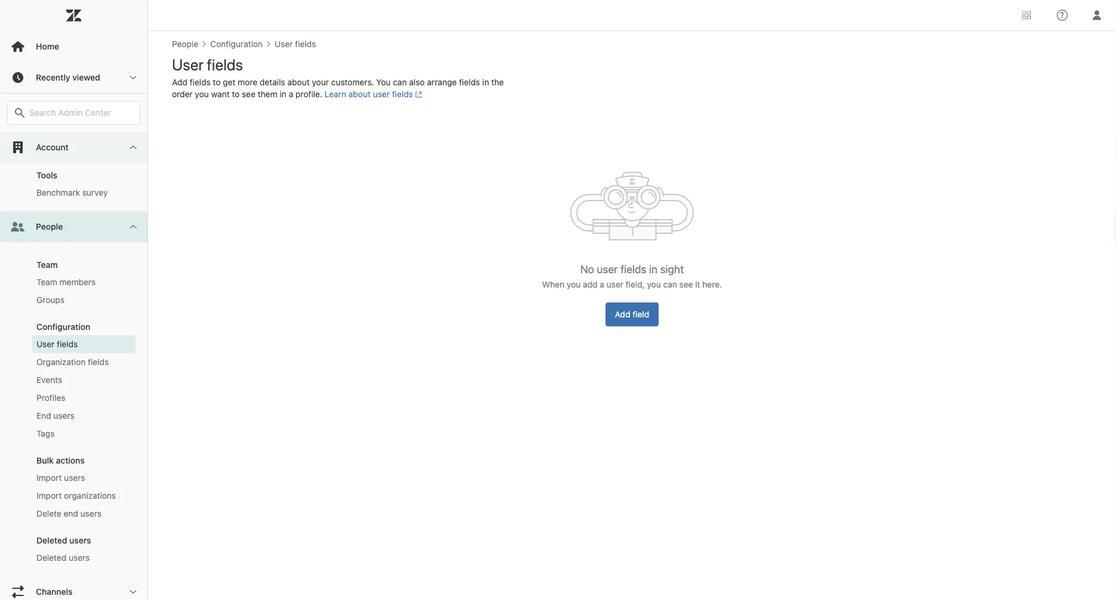 Task type: vqa. For each thing, say whether or not it's contained in the screenshot.
the Bots associated with Bots
no



Task type: locate. For each thing, give the bounding box(es) containing it.
profiles
[[36, 393, 65, 403]]

team for team element on the left top of page
[[36, 260, 58, 270]]

0 vertical spatial deleted
[[36, 536, 67, 546]]

events
[[36, 375, 62, 385]]

team element
[[36, 260, 58, 270]]

tree
[[0, 0, 148, 600]]

tools
[[36, 171, 57, 180]]

tree containing branding
[[0, 0, 148, 600]]

branding element
[[36, 125, 71, 137]]

team down team element on the left top of page
[[36, 277, 57, 287]]

users inside 'link'
[[80, 509, 102, 519]]

fields down configuration
[[57, 340, 78, 349]]

import users element
[[36, 472, 85, 484]]

0 vertical spatial team
[[36, 260, 58, 270]]

user fields element
[[36, 339, 78, 351]]

users up channels 'dropdown button'
[[69, 553, 90, 563]]

deleted users element up deleted users link
[[36, 536, 91, 546]]

1 vertical spatial import
[[36, 491, 62, 501]]

import users
[[36, 473, 85, 483]]

2 deleted from the top
[[36, 553, 66, 563]]

team members
[[36, 277, 96, 287]]

profiles link
[[32, 389, 136, 407]]

localization element
[[36, 143, 82, 155]]

users down organizations
[[80, 509, 102, 519]]

team inside team members element
[[36, 277, 57, 287]]

organization fields
[[36, 357, 109, 367]]

deleted users element up channels 'dropdown button'
[[36, 553, 90, 564]]

users
[[53, 411, 74, 421], [64, 473, 85, 483], [80, 509, 102, 519], [69, 536, 91, 546], [69, 553, 90, 563]]

fields
[[57, 340, 78, 349], [88, 357, 109, 367]]

0 vertical spatial deleted users element
[[36, 536, 91, 546]]

1 horizontal spatial fields
[[88, 357, 109, 367]]

events link
[[32, 372, 136, 389]]

tree item
[[0, 0, 148, 211], [0, 211, 148, 577]]

user menu image
[[1089, 7, 1105, 23]]

Search Admin Center field
[[29, 108, 133, 118]]

users down actions
[[64, 473, 85, 483]]

1 vertical spatial deleted
[[36, 553, 66, 563]]

team
[[36, 260, 58, 270], [36, 277, 57, 287]]

1 team from the top
[[36, 260, 58, 270]]

recently viewed button
[[0, 62, 148, 93]]

team members link
[[32, 274, 136, 291]]

end
[[36, 411, 51, 421]]

people button
[[0, 211, 148, 243]]

1 vertical spatial deleted users
[[36, 553, 90, 563]]

1 vertical spatial deleted users element
[[36, 553, 90, 564]]

deleted up channels
[[36, 553, 66, 563]]

none search field inside primary element
[[1, 101, 146, 125]]

account button
[[0, 132, 148, 163]]

users for deleted users link
[[69, 553, 90, 563]]

2 tree item from the top
[[0, 211, 148, 577]]

organization fields element
[[36, 357, 109, 369]]

branding
[[36, 126, 71, 136]]

deleted users link
[[32, 550, 136, 567]]

team up team members
[[36, 260, 58, 270]]

1 vertical spatial team
[[36, 277, 57, 287]]

1 deleted users element from the top
[[36, 536, 91, 546]]

0 vertical spatial deleted users
[[36, 536, 91, 546]]

1 tree item from the top
[[0, 0, 148, 211]]

fields down user fields 'link' at bottom
[[88, 357, 109, 367]]

deleted for the deleted users element inside deleted users link
[[36, 553, 66, 563]]

2 team from the top
[[36, 277, 57, 287]]

organization
[[36, 357, 86, 367]]

channels
[[36, 587, 73, 597]]

deleted inside deleted users link
[[36, 553, 66, 563]]

deleted users for first the deleted users element from the top
[[36, 536, 91, 546]]

import users link
[[32, 469, 136, 487]]

deleted users element inside deleted users link
[[36, 553, 90, 564]]

recently viewed
[[36, 73, 100, 82]]

end users link
[[32, 407, 136, 425]]

home button
[[0, 31, 148, 62]]

deleted users element
[[36, 536, 91, 546], [36, 553, 90, 564]]

benchmark survey element
[[36, 187, 108, 199]]

1 import from the top
[[36, 473, 62, 483]]

recently
[[36, 73, 70, 82]]

bulk actions
[[36, 456, 85, 466]]

tags link
[[32, 425, 136, 443]]

import down bulk
[[36, 473, 62, 483]]

primary element
[[0, 0, 148, 600]]

deleted users up channels 'dropdown button'
[[36, 553, 90, 563]]

1 vertical spatial fields
[[88, 357, 109, 367]]

users for 'import users' link
[[64, 473, 85, 483]]

groups link
[[32, 291, 136, 309]]

deleted
[[36, 536, 67, 546], [36, 553, 66, 563]]

deleted users
[[36, 536, 91, 546], [36, 553, 90, 563]]

organizations
[[64, 491, 116, 501]]

import up delete
[[36, 491, 62, 501]]

import
[[36, 473, 62, 483], [36, 491, 62, 501]]

survey
[[82, 188, 108, 198]]

0 vertical spatial fields
[[57, 340, 78, 349]]

users right end
[[53, 411, 74, 421]]

deleted users up deleted users link
[[36, 536, 91, 546]]

deleted down delete
[[36, 536, 67, 546]]

groups
[[36, 295, 65, 305]]

0 horizontal spatial fields
[[57, 340, 78, 349]]

1 deleted users from the top
[[36, 536, 91, 546]]

0 vertical spatial import
[[36, 473, 62, 483]]

import organizations
[[36, 491, 116, 501]]

fields inside 'link'
[[57, 340, 78, 349]]

account group
[[0, 0, 148, 211]]

None search field
[[1, 101, 146, 125]]

1 deleted from the top
[[36, 536, 67, 546]]

benchmark survey
[[36, 188, 108, 198]]

fields for user fields
[[57, 340, 78, 349]]

2 deleted users element from the top
[[36, 553, 90, 564]]

tags element
[[36, 428, 55, 440]]

2 deleted users from the top
[[36, 553, 90, 563]]

account
[[36, 142, 69, 152]]

events element
[[36, 375, 62, 386]]

2 import from the top
[[36, 491, 62, 501]]

bulk
[[36, 456, 54, 466]]

team members element
[[36, 277, 96, 288]]



Task type: describe. For each thing, give the bounding box(es) containing it.
users up deleted users link
[[69, 536, 91, 546]]

profiles element
[[36, 392, 65, 404]]

delete end users
[[36, 509, 102, 519]]

import for import users
[[36, 473, 62, 483]]

end users element
[[36, 410, 74, 422]]

users for end users link
[[53, 411, 74, 421]]

team for team members
[[36, 277, 57, 287]]

configuration element
[[36, 322, 90, 332]]

tools element
[[36, 171, 57, 180]]

tags
[[36, 429, 55, 439]]

end users
[[36, 411, 74, 421]]

members
[[59, 277, 96, 287]]

help image
[[1057, 10, 1068, 21]]

groups element
[[36, 294, 65, 306]]

channels button
[[0, 577, 148, 600]]

organization fields link
[[32, 354, 136, 372]]

people group
[[0, 243, 148, 577]]

end
[[64, 509, 78, 519]]

import organizations element
[[36, 490, 116, 502]]

delete end users element
[[36, 508, 102, 520]]

user fields link
[[32, 336, 136, 354]]

localization link
[[32, 140, 136, 158]]

benchmark survey link
[[32, 184, 136, 202]]

tree item containing people
[[0, 211, 148, 577]]

bulk actions element
[[36, 456, 85, 466]]

localization
[[36, 144, 82, 154]]

people
[[36, 222, 63, 232]]

deleted for first the deleted users element from the top
[[36, 536, 67, 546]]

user
[[36, 340, 55, 349]]

branding link
[[32, 122, 136, 140]]

configuration
[[36, 322, 90, 332]]

zendesk products image
[[1023, 11, 1031, 19]]

delete
[[36, 509, 61, 519]]

tree item containing branding
[[0, 0, 148, 211]]

fields for organization fields
[[88, 357, 109, 367]]

import for import organizations
[[36, 491, 62, 501]]

benchmark
[[36, 188, 80, 198]]

user fields
[[36, 340, 78, 349]]

actions
[[56, 456, 85, 466]]

deleted users for the deleted users element inside deleted users link
[[36, 553, 90, 563]]

delete end users link
[[32, 505, 136, 523]]

home
[[36, 42, 59, 51]]

import organizations link
[[32, 487, 136, 505]]

viewed
[[72, 73, 100, 82]]



